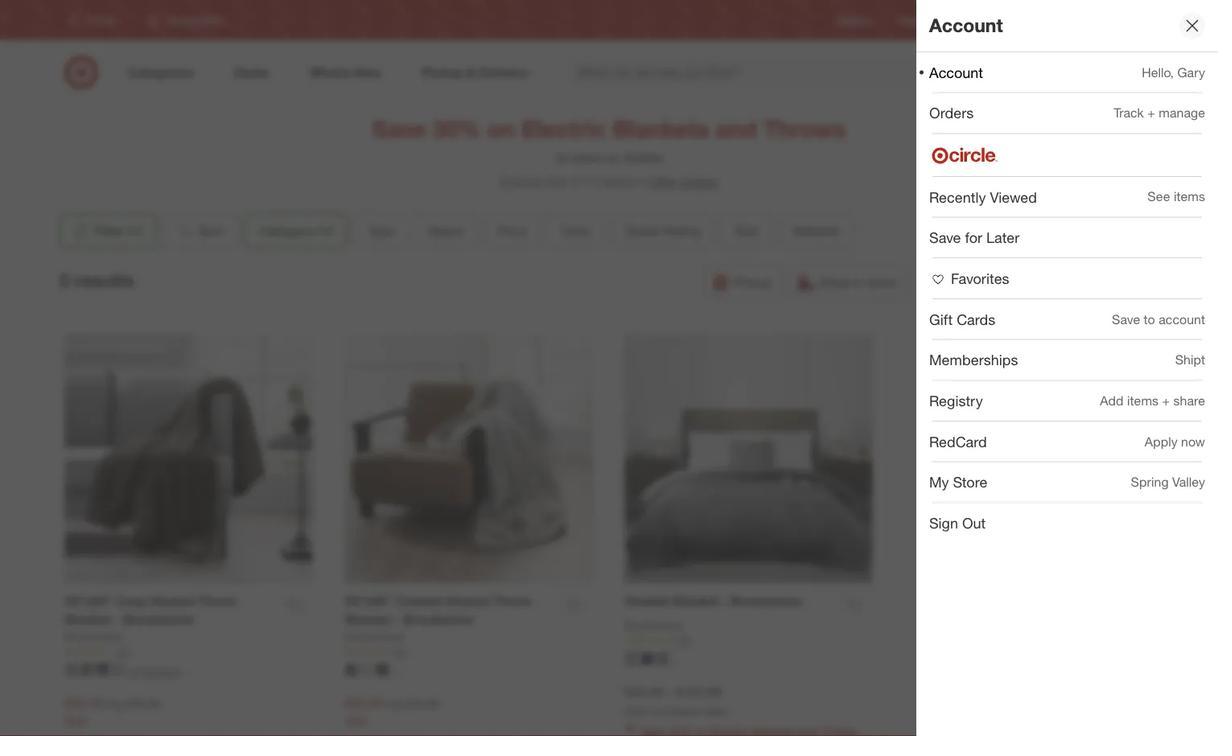 Task type: locate. For each thing, give the bounding box(es) containing it.
reg
[[106, 697, 123, 711], [386, 697, 403, 711]]

1 horizontal spatial 50"x60"
[[345, 593, 392, 609]]

track + manage
[[1114, 105, 1205, 121]]

50"x60" inside 50"x60" cozy heated throw blanket - brookstone
[[65, 593, 112, 609]]

track
[[1114, 105, 1144, 121]]

weekly
[[898, 14, 929, 26]]

0 vertical spatial account
[[929, 14, 1003, 37]]

brookstone link up the 103
[[625, 618, 683, 634]]

$50.00 reg $50.99 sale
[[345, 695, 440, 728]]

0 horizontal spatial heated
[[150, 593, 194, 609]]

apply now
[[1145, 434, 1205, 449]]

1 horizontal spatial sale
[[345, 713, 367, 728]]

1 vertical spatial registry
[[929, 392, 983, 409]]

3 right 5
[[593, 174, 600, 189]]

brookstone link up 82
[[345, 629, 403, 645]]

$40.49 - $100.99 when purchased online
[[625, 684, 727, 718]]

sign
[[929, 514, 958, 532]]

redcard
[[970, 14, 1008, 26], [929, 433, 987, 450]]

1 horizontal spatial blanket
[[345, 612, 391, 627]]

3 heated from the left
[[625, 593, 669, 609]]

50"x60" inside 50"x60" coziest heated throw blanket - brookstone
[[345, 593, 392, 609]]

(1)
[[129, 223, 144, 239], [318, 223, 333, 239]]

1 horizontal spatial store
[[866, 274, 896, 290]]

0 horizontal spatial store
[[572, 150, 603, 166]]

throw inside 50"x60" cozy heated throw blanket - brookstone
[[197, 593, 236, 609]]

heated inside 50"x60" coziest heated throw blanket - brookstone
[[445, 593, 489, 609]]

brookstone down the cozy on the left of the page
[[123, 612, 194, 627]]

1 vertical spatial account
[[929, 64, 983, 81]]

brookstone link
[[625, 618, 683, 634], [65, 629, 123, 645], [345, 629, 403, 645]]

material button
[[779, 213, 853, 249]]

throw up 157 link
[[197, 593, 236, 609]]

brand button
[[415, 213, 477, 249]]

0 horizontal spatial save
[[372, 114, 426, 143]]

0 vertical spatial store
[[572, 150, 603, 166]]

apply
[[1145, 434, 1178, 449]]

0 horizontal spatial items
[[604, 174, 635, 189]]

1 horizontal spatial brookstone link
[[345, 629, 403, 645]]

see items
[[1148, 189, 1205, 205]]

account
[[1159, 311, 1205, 327]]

memberships
[[929, 351, 1018, 369]]

1 (1) from the left
[[129, 223, 144, 239]]

1 horizontal spatial +
[[1162, 393, 1170, 408]]

items right "add"
[[1127, 393, 1159, 408]]

reg left the $50.99
[[386, 697, 403, 711]]

sign out
[[929, 514, 986, 532]]

50"x60" for 50"x60" cozy heated throw blanket - brookstone
[[65, 593, 112, 609]]

2 horizontal spatial brookstone link
[[625, 618, 683, 634]]

guest rating button
[[612, 213, 714, 249]]

1 heated from the left
[[150, 593, 194, 609]]

0 horizontal spatial registry
[[837, 14, 873, 26]]

redcard up my store
[[929, 433, 987, 450]]

orders
[[929, 104, 974, 122]]

2 horizontal spatial heated
[[625, 593, 669, 609]]

manage
[[1159, 105, 1205, 121]]

favorites
[[951, 270, 1009, 287]]

type button
[[354, 213, 409, 249]]

2 throw from the left
[[493, 593, 531, 609]]

0 horizontal spatial brookstone link
[[65, 629, 123, 645]]

heated inside 50"x60" cozy heated throw blanket - brookstone
[[150, 593, 194, 609]]

share
[[1173, 393, 1205, 408]]

electric
[[521, 114, 606, 143]]

1 vertical spatial store
[[866, 274, 896, 290]]

157 link
[[65, 645, 313, 659]]

brookstone
[[731, 593, 802, 609], [123, 612, 194, 627], [403, 612, 474, 627], [625, 619, 683, 633], [65, 630, 123, 644], [345, 630, 403, 644]]

brookstone up 103 link
[[731, 593, 802, 609]]

50"x60" coziest heated throw blanket - brookstone image
[[345, 335, 593, 583], [345, 335, 593, 583]]

hello, gary
[[1142, 64, 1205, 80]]

account hello, gary element
[[929, 64, 983, 81]]

0 horizontal spatial 3
[[59, 269, 69, 292]]

$35.00 reg $35.49 sale
[[65, 695, 160, 728]]

0 horizontal spatial reg
[[106, 697, 123, 711]]

50"x60"
[[65, 593, 112, 609], [345, 593, 392, 609]]

50"x60" left the cozy on the left of the page
[[65, 593, 112, 609]]

shop in store
[[819, 274, 896, 290]]

- up the purchased
[[667, 684, 672, 700]]

1 50"x60" from the left
[[65, 593, 112, 609]]

account
[[929, 14, 1003, 37], [929, 64, 983, 81]]

size
[[735, 223, 759, 239]]

registry down memberships
[[929, 392, 983, 409]]

103
[[675, 635, 691, 647]]

1 vertical spatial redcard
[[929, 433, 987, 450]]

(1) right filter
[[129, 223, 144, 239]]

- inside $40.49 - $100.99 when purchased online
[[667, 684, 672, 700]]

store left or
[[572, 150, 603, 166]]

sale for $50.00
[[345, 713, 367, 728]]

brookstone up the 103
[[625, 619, 683, 633]]

2 50"x60" from the left
[[345, 593, 392, 609]]

- down 'coziest'
[[394, 612, 400, 627]]

reg inside $35.00 reg $35.49 sale
[[106, 697, 123, 711]]

and
[[715, 114, 757, 143]]

registry link
[[837, 13, 873, 27]]

filter (1) button
[[59, 213, 156, 249]]

2 (1) from the left
[[318, 223, 333, 239]]

+
[[1147, 105, 1155, 121], [1162, 393, 1170, 408]]

items
[[604, 174, 635, 189], [1174, 189, 1205, 205], [1127, 393, 1159, 408]]

filter (1)
[[94, 223, 144, 239]]

0 vertical spatial registry
[[837, 14, 873, 26]]

in-
[[555, 150, 572, 166]]

reg left $35.49
[[106, 697, 123, 711]]

50"x60" coziest heated throw blanket - brookstone
[[345, 593, 531, 627]]

online
[[701, 706, 727, 718]]

save for to
[[1112, 311, 1140, 327]]

throw inside 50"x60" coziest heated throw blanket - brookstone
[[493, 593, 531, 609]]

0 vertical spatial save
[[372, 114, 426, 143]]

1 horizontal spatial (1)
[[318, 223, 333, 239]]

1 horizontal spatial items
[[1127, 393, 1159, 408]]

registry left weekly
[[837, 14, 873, 26]]

brookstone up 82
[[345, 630, 403, 644]]

items down or
[[604, 174, 635, 189]]

account up account hello, gary element
[[929, 14, 1003, 37]]

2 vertical spatial save
[[1112, 311, 1140, 327]]

offer
[[648, 174, 677, 189]]

save for for
[[929, 229, 961, 246]]

+ left share
[[1162, 393, 1170, 408]]

3 results
[[59, 269, 134, 292]]

same
[[942, 274, 976, 290]]

$100.99
[[675, 684, 721, 700]]

cozy
[[116, 593, 146, 609]]

save left 30%
[[372, 114, 426, 143]]

1 horizontal spatial 3
[[593, 174, 600, 189]]

gift
[[929, 310, 953, 328]]

1 horizontal spatial save
[[929, 229, 961, 246]]

(1) for filter (1)
[[129, 223, 144, 239]]

save inside save 30% on electric blankets and throws in-store or online
[[372, 114, 426, 143]]

0 horizontal spatial sale
[[65, 713, 87, 728]]

2 heated from the left
[[445, 593, 489, 609]]

2 horizontal spatial save
[[1112, 311, 1140, 327]]

sale down $35.00
[[65, 713, 87, 728]]

spring
[[1131, 474, 1169, 490]]

+ right track on the top right
[[1147, 105, 1155, 121]]

blanket inside 50"x60" coziest heated throw blanket - brookstone
[[345, 612, 391, 627]]

throw up 82 link
[[493, 593, 531, 609]]

sale inside $35.00 reg $35.49 sale
[[65, 713, 87, 728]]

50"x60" cozy heated throw blanket - brookstone image
[[65, 335, 313, 583], [65, 335, 313, 583]]

brookstone link up '157' in the bottom left of the page
[[65, 629, 123, 645]]

save for 30%
[[372, 114, 426, 143]]

2 account from the top
[[929, 64, 983, 81]]

30%
[[432, 114, 481, 143]]

0 horizontal spatial +
[[1147, 105, 1155, 121]]

results
[[74, 269, 134, 292]]

save
[[372, 114, 426, 143], [929, 229, 961, 246], [1112, 311, 1140, 327]]

1 account from the top
[[929, 14, 1003, 37]]

0 horizontal spatial 50"x60"
[[65, 593, 112, 609]]

heated blanket - brookstone link
[[625, 592, 802, 611]]

1 horizontal spatial throw
[[493, 593, 531, 609]]

2 horizontal spatial items
[[1174, 189, 1205, 205]]

0 horizontal spatial blanket
[[65, 612, 111, 627]]

sale down $50.00
[[345, 713, 367, 728]]

store
[[572, 150, 603, 166], [866, 274, 896, 290]]

0 horizontal spatial (1)
[[129, 223, 144, 239]]

search
[[957, 66, 996, 82]]

blanket inside 50"x60" cozy heated throw blanket - brookstone
[[65, 612, 111, 627]]

shop
[[819, 274, 849, 290]]

items right see
[[1174, 189, 1205, 205]]

heated blanket - brookstone image
[[625, 335, 873, 583], [625, 335, 873, 583]]

redcard right ad
[[970, 14, 1008, 26]]

price button
[[484, 213, 540, 249]]

material
[[793, 223, 839, 239]]

sale inside $50.00 reg $50.99 sale
[[345, 713, 367, 728]]

blanket for 50"x60" coziest heated throw blanket - brookstone
[[345, 612, 391, 627]]

in
[[853, 274, 863, 290]]

1 reg from the left
[[106, 697, 123, 711]]

category (1)
[[258, 223, 333, 239]]

spring valley
[[1131, 474, 1205, 490]]

reg inside $50.00 reg $50.99 sale
[[386, 697, 403, 711]]

brand
[[429, 223, 464, 239]]

1 vertical spatial save
[[929, 229, 961, 246]]

1 throw from the left
[[197, 593, 236, 609]]

- down the cozy on the left of the page
[[115, 612, 120, 627]]

save left the to
[[1112, 311, 1140, 327]]

50"x60" left 'coziest'
[[345, 593, 392, 609]]

store right the 'in' on the right top of page
[[866, 274, 896, 290]]

account up orders
[[929, 64, 983, 81]]

2 reg from the left
[[386, 697, 403, 711]]

(1) inside button
[[129, 223, 144, 239]]

save to account
[[1112, 311, 1205, 327]]

1 horizontal spatial reg
[[386, 697, 403, 711]]

1 sale from the left
[[65, 713, 87, 728]]

sort button
[[163, 213, 238, 249]]

2 sale from the left
[[345, 713, 367, 728]]

online
[[623, 150, 663, 166]]

1 horizontal spatial heated
[[445, 593, 489, 609]]

0 horizontal spatial throw
[[197, 593, 236, 609]]

store inside save 30% on electric blankets and throws in-store or online
[[572, 150, 603, 166]]

save left for
[[929, 229, 961, 246]]

0 vertical spatial 3
[[593, 174, 600, 189]]

heated for cozy
[[150, 593, 194, 609]]

(1) right 'category'
[[318, 223, 333, 239]]

1 vertical spatial 3
[[59, 269, 69, 292]]

$40.49
[[625, 684, 663, 700]]

heated
[[150, 593, 194, 609], [445, 593, 489, 609], [625, 593, 669, 609]]

3 left results
[[59, 269, 69, 292]]

1 horizontal spatial registry
[[929, 392, 983, 409]]

brookstone down 'coziest'
[[403, 612, 474, 627]]

sign out link
[[916, 503, 1218, 543]]



Task type: describe. For each thing, give the bounding box(es) containing it.
save for later link
[[916, 218, 1218, 258]]

later
[[986, 229, 1020, 246]]

viewed
[[990, 188, 1037, 205]]

sale for $35.00
[[65, 713, 87, 728]]

size button
[[721, 213, 772, 249]]

3 items
[[593, 174, 635, 189]]

(1) for category (1)
[[318, 223, 333, 239]]

add
[[1100, 393, 1124, 408]]

see
[[1148, 189, 1170, 205]]

blankets
[[613, 114, 709, 143]]

pickup button
[[703, 265, 783, 300]]

delivery
[[1005, 274, 1051, 290]]

- inside 50"x60" cozy heated throw blanket - brookstone
[[115, 612, 120, 627]]

redcard inside account dialog
[[929, 433, 987, 450]]

account dialog
[[916, 0, 1218, 736]]

same day delivery button
[[912, 265, 1062, 300]]

type
[[368, 223, 395, 239]]

day
[[979, 274, 1001, 290]]

offer details button
[[635, 172, 718, 191]]

view favorites element
[[929, 270, 1009, 287]]

purchased
[[652, 706, 698, 718]]

50"x60" for 50"x60" coziest heated throw blanket - brookstone
[[345, 593, 392, 609]]

recently viewed
[[929, 188, 1037, 205]]

hello,
[[1142, 64, 1174, 80]]

throw for 50"x60" cozy heated throw blanket - brookstone
[[197, 593, 236, 609]]

weekly ad link
[[898, 13, 944, 27]]

82
[[395, 646, 405, 658]]

or
[[607, 150, 620, 166]]

sort
[[199, 223, 224, 239]]

category
[[258, 223, 315, 239]]

same day delivery
[[942, 274, 1051, 290]]

items for viewed
[[1174, 189, 1205, 205]]

registry inside account dialog
[[929, 392, 983, 409]]

expires dec 5
[[500, 174, 580, 189]]

5
[[573, 174, 580, 189]]

brookstone up '157' in the bottom left of the page
[[65, 630, 123, 644]]

3 for 3 items
[[593, 174, 600, 189]]

ad
[[932, 14, 944, 26]]

weekly ad
[[898, 14, 944, 26]]

recently
[[929, 188, 986, 205]]

add items + share
[[1100, 393, 1205, 408]]

3 for 3 results
[[59, 269, 69, 292]]

for
[[965, 229, 982, 246]]

price
[[497, 223, 527, 239]]

to
[[1144, 311, 1155, 327]]

- inside 50"x60" coziest heated throw blanket - brookstone
[[394, 612, 400, 627]]

store inside button
[[866, 274, 896, 290]]

50"x60" cozy heated throw blanket - brookstone
[[65, 593, 236, 627]]

heated for coziest
[[445, 593, 489, 609]]

brookstone link for heated blanket - brookstone
[[625, 618, 683, 634]]

color
[[561, 223, 592, 239]]

save 30% on electric blankets and throws in-store or online
[[372, 114, 846, 166]]

store
[[953, 474, 987, 491]]

blanket for 50"x60" cozy heated throw blanket - brookstone
[[65, 612, 111, 627]]

throw for 50"x60" coziest heated throw blanket - brookstone
[[493, 593, 531, 609]]

dec
[[546, 174, 569, 189]]

heated blanket - brookstone
[[625, 593, 802, 609]]

brookstone inside 50"x60" coziest heated throw blanket - brookstone
[[403, 612, 474, 627]]

$35.00
[[65, 695, 103, 711]]

0 vertical spatial redcard
[[970, 14, 1008, 26]]

color button
[[547, 213, 605, 249]]

cards
[[957, 310, 995, 328]]

reg for $50.00
[[386, 697, 403, 711]]

items for dec
[[604, 174, 635, 189]]

shop in store button
[[789, 265, 906, 300]]

filter
[[94, 223, 125, 239]]

- up 103 link
[[722, 593, 727, 609]]

valley
[[1172, 474, 1205, 490]]

search button
[[957, 55, 996, 93]]

rating
[[664, 223, 701, 239]]

favorites link
[[916, 258, 1218, 298]]

my
[[929, 474, 949, 491]]

What can we help you find? suggestions appear below search field
[[568, 55, 969, 90]]

$50.99
[[406, 697, 440, 711]]

my store
[[929, 474, 987, 491]]

brookstone link for 50"x60" coziest heated throw blanket - brookstone
[[345, 629, 403, 645]]

0 vertical spatial +
[[1147, 105, 1155, 121]]

guest rating
[[626, 223, 701, 239]]

when
[[625, 706, 650, 718]]

gary
[[1177, 64, 1205, 80]]

brookstone link for 50"x60" cozy heated throw blanket - brookstone
[[65, 629, 123, 645]]

throws
[[763, 114, 846, 143]]

expires
[[500, 174, 543, 189]]

157
[[115, 646, 131, 658]]

coziest
[[396, 593, 442, 609]]

103 link
[[625, 634, 873, 648]]

50"x60" coziest heated throw blanket - brookstone link
[[345, 592, 555, 629]]

2 horizontal spatial blanket
[[672, 593, 718, 609]]

brookstone inside 50"x60" cozy heated throw blanket - brookstone
[[123, 612, 194, 627]]

$50.00
[[345, 695, 383, 711]]

gift cards
[[929, 310, 995, 328]]

50"x60" cozy heated throw blanket - brookstone link
[[65, 592, 275, 629]]

now
[[1181, 434, 1205, 449]]

reg for $35.00
[[106, 697, 123, 711]]

guest
[[626, 223, 660, 239]]

on
[[487, 114, 515, 143]]

1 vertical spatial +
[[1162, 393, 1170, 408]]



Task type: vqa. For each thing, say whether or not it's contained in the screenshot.


